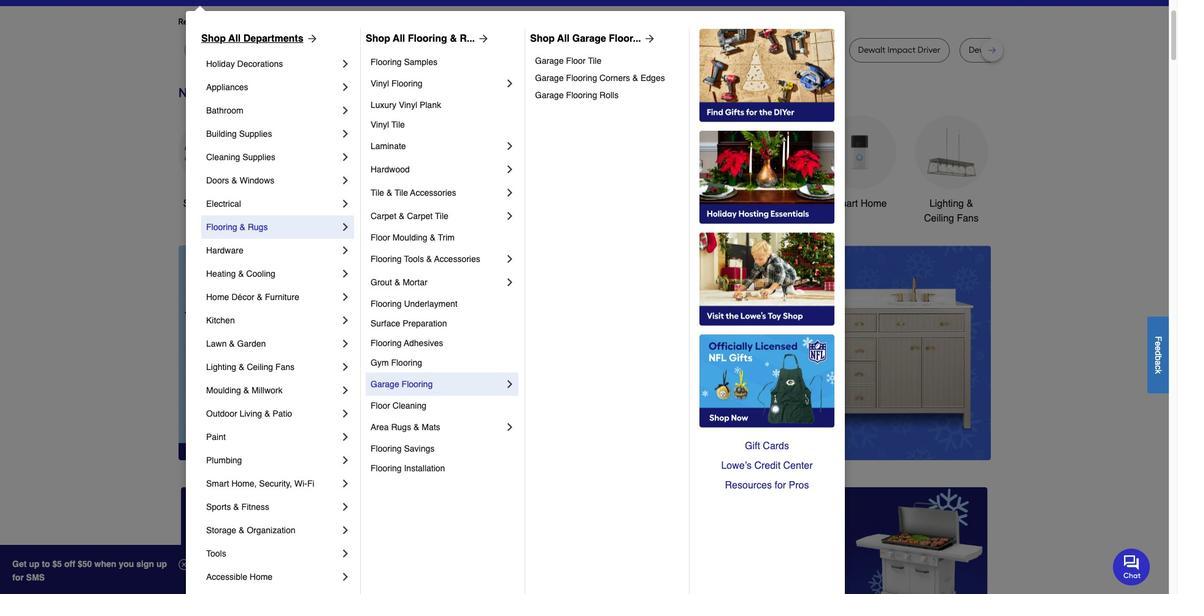 Task type: locate. For each thing, give the bounding box(es) containing it.
e up d
[[1154, 341, 1164, 346]]

shop inside "link"
[[366, 33, 390, 44]]

1 horizontal spatial up
[[157, 559, 167, 569]]

1 bit from the left
[[369, 45, 379, 55]]

supplies inside "link"
[[239, 129, 272, 139]]

home inside home décor & furniture link
[[206, 292, 229, 302]]

all for deals
[[209, 198, 219, 209]]

2 horizontal spatial set
[[1027, 45, 1040, 55]]

shop all deals link
[[178, 115, 252, 211]]

get up to $5 off $50 when you sign up for sms
[[12, 559, 167, 583]]

up to 30 percent off select grills and accessories. image
[[733, 487, 989, 594]]

tile & tile accessories
[[371, 188, 457, 198]]

scroll to item #4 image
[[720, 438, 749, 443]]

supplies for building supplies
[[239, 129, 272, 139]]

plumbing link
[[206, 449, 340, 472]]

2 driver from the left
[[807, 45, 830, 55]]

bit for impact driver bit
[[545, 45, 555, 55]]

arrow right image
[[304, 33, 318, 45], [475, 33, 490, 45]]

1 horizontal spatial arrow right image
[[475, 33, 490, 45]]

1 drill from the left
[[352, 45, 367, 55]]

flooring up dewalt bit set at the left top of the page
[[408, 33, 447, 44]]

None search field
[[457, 0, 793, 8]]

1 horizontal spatial smart
[[832, 198, 859, 209]]

all right the shop
[[209, 198, 219, 209]]

chevron right image for vinyl flooring
[[504, 77, 516, 90]]

chevron right image for flooring tools & accessories
[[504, 253, 516, 265]]

vinyl inside "link"
[[399, 100, 418, 110]]

laminate
[[371, 141, 406, 151]]

chevron right image for hardwood
[[504, 163, 516, 176]]

1 horizontal spatial fans
[[957, 213, 979, 224]]

vinyl for vinyl tile
[[371, 120, 389, 130]]

1 vertical spatial ceiling
[[247, 362, 273, 372]]

0 horizontal spatial carpet
[[371, 211, 397, 221]]

arrow right image for shop all departments
[[304, 33, 318, 45]]

carpet & carpet tile
[[371, 211, 449, 221]]

decorations inside 'link'
[[465, 213, 518, 224]]

1 horizontal spatial lighting & ceiling fans
[[925, 198, 979, 224]]

arrow right image down more
[[304, 33, 318, 45]]

0 horizontal spatial arrow right image
[[641, 33, 656, 45]]

chevron right image for bathroom
[[340, 104, 352, 117]]

1 horizontal spatial set
[[611, 45, 624, 55]]

christmas decorations link
[[455, 115, 528, 226]]

garage for tile
[[535, 56, 564, 66]]

shop for shop all flooring & r...
[[366, 33, 390, 44]]

arrow right image inside shop all flooring & r... "link"
[[475, 33, 490, 45]]

0 vertical spatial tools
[[679, 198, 702, 209]]

chevron right image for lighting & ceiling fans
[[340, 361, 352, 373]]

accessories
[[410, 188, 457, 198], [434, 254, 481, 264]]

1 vertical spatial moulding
[[206, 386, 241, 395]]

1 vertical spatial tools
[[404, 254, 424, 264]]

officially licensed n f l gifts. shop now. image
[[700, 335, 835, 428]]

chevron right image for storage & organization
[[340, 524, 352, 537]]

fans
[[957, 213, 979, 224], [276, 362, 295, 372]]

kitchen
[[206, 316, 235, 325]]

0 vertical spatial fans
[[957, 213, 979, 224]]

you left more
[[290, 17, 305, 27]]

outdoor up equipment
[[641, 198, 676, 209]]

patio
[[273, 409, 292, 419]]

shop these last-minute gifts. $99 or less. quantities are limited and won't last. image
[[178, 246, 377, 460]]

smart home link
[[823, 115, 897, 211]]

3 shop from the left
[[530, 33, 555, 44]]

arrow right image inside the shop all garage floor... link
[[641, 33, 656, 45]]

1 horizontal spatial carpet
[[407, 211, 433, 221]]

samples
[[404, 57, 438, 67]]

up left to
[[29, 559, 40, 569]]

1 horizontal spatial bathroom link
[[731, 115, 805, 211]]

area
[[371, 422, 389, 432]]

2 carpet from the left
[[407, 211, 433, 221]]

for inside the resources for pros 'link'
[[775, 480, 787, 491]]

set for dewalt bit set
[[449, 45, 461, 55]]

lawn & garden
[[206, 339, 266, 349]]

accessories down trim
[[434, 254, 481, 264]]

rugs right area
[[391, 422, 411, 432]]

shop
[[201, 33, 226, 44], [366, 33, 390, 44], [530, 33, 555, 44]]

1 horizontal spatial decorations
[[465, 213, 518, 224]]

tile
[[588, 56, 602, 66], [392, 120, 405, 130], [371, 188, 384, 198], [395, 188, 408, 198], [435, 211, 449, 221]]

accessible home
[[206, 572, 273, 582]]

flooring savings link
[[371, 439, 516, 459]]

0 vertical spatial outdoor
[[641, 198, 676, 209]]

pros
[[789, 480, 810, 491]]

0 horizontal spatial decorations
[[237, 59, 283, 69]]

for left 'pros'
[[775, 480, 787, 491]]

1 carpet from the left
[[371, 211, 397, 221]]

corners
[[600, 73, 630, 83]]

flooring up garage flooring rolls
[[566, 73, 598, 83]]

1 vertical spatial outdoor
[[206, 409, 237, 419]]

flooring down electrical
[[206, 222, 237, 232]]

flooring down surface in the left of the page
[[371, 338, 402, 348]]

all up 'flooring samples'
[[393, 33, 405, 44]]

scroll to item #2 image
[[661, 438, 690, 443]]

chevron right image
[[340, 58, 352, 70], [340, 81, 352, 93], [340, 104, 352, 117], [340, 128, 352, 140], [504, 163, 516, 176], [340, 198, 352, 210], [504, 210, 516, 222], [340, 221, 352, 233], [340, 244, 352, 257], [504, 253, 516, 265], [340, 268, 352, 280], [504, 276, 516, 289], [340, 291, 352, 303], [340, 314, 352, 327], [340, 338, 352, 350], [340, 361, 352, 373], [340, 384, 352, 397], [340, 408, 352, 420], [504, 421, 516, 433], [340, 431, 352, 443], [340, 478, 352, 490], [340, 501, 352, 513], [340, 571, 352, 583]]

supplies inside "link"
[[243, 152, 276, 162]]

0 vertical spatial smart
[[832, 198, 859, 209]]

get
[[12, 559, 27, 569]]

0 horizontal spatial set
[[449, 45, 461, 55]]

0 horizontal spatial cleaning
[[206, 152, 240, 162]]

resources
[[725, 480, 772, 491]]

3 set from the left
[[1027, 45, 1040, 55]]

4 drill from the left
[[999, 45, 1013, 55]]

outdoor inside outdoor tools & equipment
[[641, 198, 676, 209]]

0 vertical spatial decorations
[[237, 59, 283, 69]]

lighting inside lighting & ceiling fans
[[930, 198, 965, 209]]

arrow right image up the flooring samples link
[[475, 33, 490, 45]]

chevron right image for appliances
[[340, 81, 352, 93]]

e up b
[[1154, 346, 1164, 351]]

1 impact from the left
[[489, 45, 517, 55]]

all for departments
[[228, 33, 241, 44]]

1 vertical spatial bathroom
[[746, 198, 789, 209]]

r...
[[460, 33, 475, 44]]

find gifts for the diyer. image
[[700, 29, 835, 122]]

floor cleaning link
[[371, 396, 516, 416]]

1 set from the left
[[449, 45, 461, 55]]

surface preparation
[[371, 319, 447, 328]]

sports & fitness link
[[206, 495, 340, 519]]

when
[[94, 559, 116, 569]]

arrow right image for shop all flooring & r...
[[475, 33, 490, 45]]

home inside smart home link
[[861, 198, 887, 209]]

vinyl down luxury
[[371, 120, 389, 130]]

2 shop from the left
[[366, 33, 390, 44]]

flooring down flooring adhesives
[[391, 358, 422, 368]]

1 horizontal spatial you
[[399, 17, 414, 27]]

3 drill from the left
[[735, 45, 749, 55]]

home inside accessible home "link"
[[250, 572, 273, 582]]

0 horizontal spatial lighting & ceiling fans
[[206, 362, 295, 372]]

3 bit from the left
[[545, 45, 555, 55]]

vinyl up luxury
[[371, 79, 389, 88]]

accessible home link
[[206, 565, 340, 589]]

4 bit from the left
[[599, 45, 609, 55]]

flooring down flooring savings at the left of page
[[371, 464, 402, 473]]

tools down floor moulding & trim
[[404, 254, 424, 264]]

home for accessible home
[[250, 572, 273, 582]]

dewalt for dewalt bit set
[[407, 45, 434, 55]]

2 horizontal spatial driver
[[918, 45, 941, 55]]

0 horizontal spatial driver
[[519, 45, 542, 55]]

laminate link
[[371, 134, 504, 158]]

shop down more suggestions for you 'link'
[[366, 33, 390, 44]]

drill for dewalt drill
[[735, 45, 749, 55]]

f e e d b a c k
[[1154, 336, 1164, 374]]

shop all departments
[[201, 33, 304, 44]]

for
[[277, 17, 288, 27], [386, 17, 397, 27], [775, 480, 787, 491], [12, 573, 24, 583]]

tools for flooring
[[404, 254, 424, 264]]

accessories down hardwood link
[[410, 188, 457, 198]]

moulding
[[393, 233, 428, 243], [206, 386, 241, 395]]

chevron right image for holiday decorations
[[340, 58, 352, 70]]

1 horizontal spatial ceiling
[[925, 213, 955, 224]]

departments
[[244, 33, 304, 44]]

tile down drill bit set
[[588, 56, 602, 66]]

plank
[[420, 100, 441, 110]]

drill for dewalt drill bit set
[[999, 45, 1013, 55]]

1 you from the left
[[290, 17, 305, 27]]

tools up equipment
[[679, 198, 702, 209]]

outdoor up paint
[[206, 409, 237, 419]]

flooring installation link
[[371, 459, 516, 478]]

2 horizontal spatial home
[[861, 198, 887, 209]]

c
[[1154, 365, 1164, 370]]

driver for impact driver bit
[[519, 45, 542, 55]]

new deals every day during 25 days of deals image
[[178, 82, 991, 103]]

set for drill bit set
[[611, 45, 624, 55]]

0 vertical spatial rugs
[[248, 222, 268, 232]]

storage
[[206, 526, 236, 535]]

lowe's credit center
[[722, 460, 813, 472]]

visit the lowe's toy shop. image
[[700, 233, 835, 326]]

flooring up grout at the left of page
[[371, 254, 402, 264]]

0 vertical spatial supplies
[[239, 129, 272, 139]]

all inside "link"
[[393, 33, 405, 44]]

garage floor tile
[[535, 56, 602, 66]]

sms
[[26, 573, 45, 583]]

flooring & rugs
[[206, 222, 268, 232]]

outdoor
[[641, 198, 676, 209], [206, 409, 237, 419]]

2 vertical spatial vinyl
[[371, 120, 389, 130]]

drill for dewalt drill bit
[[352, 45, 367, 55]]

0 horizontal spatial smart
[[206, 479, 229, 489]]

recommended searches for you
[[178, 17, 305, 27]]

0 horizontal spatial outdoor
[[206, 409, 237, 419]]

2 vertical spatial home
[[250, 572, 273, 582]]

flooring up surface in the left of the page
[[371, 299, 402, 309]]

2 impact from the left
[[777, 45, 805, 55]]

you up shop all flooring & r...
[[399, 17, 414, 27]]

trim
[[438, 233, 455, 243]]

1 vertical spatial fans
[[276, 362, 295, 372]]

0 vertical spatial lighting & ceiling fans link
[[915, 115, 989, 226]]

for down get
[[12, 573, 24, 583]]

0 horizontal spatial you
[[290, 17, 305, 27]]

garage for rolls
[[535, 90, 564, 100]]

1 vertical spatial lighting
[[206, 362, 236, 372]]

shop
[[183, 198, 206, 209]]

2 arrow right image from the left
[[475, 33, 490, 45]]

flooring down garage flooring corners & edges on the top
[[566, 90, 598, 100]]

1 dewalt from the left
[[323, 45, 350, 55]]

1 horizontal spatial tools
[[404, 254, 424, 264]]

chevron right image for area rugs & mats
[[504, 421, 516, 433]]

vinyl left plank
[[399, 100, 418, 110]]

0 horizontal spatial rugs
[[248, 222, 268, 232]]

set
[[449, 45, 461, 55], [611, 45, 624, 55], [1027, 45, 1040, 55]]

garage inside 'link'
[[535, 90, 564, 100]]

chevron right image for flooring & rugs
[[340, 221, 352, 233]]

2 e from the top
[[1154, 346, 1164, 351]]

moulding up outdoor living & patio
[[206, 386, 241, 395]]

arrow right image inside shop all departments link
[[304, 33, 318, 45]]

shop down "recommended"
[[201, 33, 226, 44]]

1 up from the left
[[29, 559, 40, 569]]

0 vertical spatial accessories
[[410, 188, 457, 198]]

2 you from the left
[[399, 17, 414, 27]]

grout & mortar
[[371, 278, 428, 287]]

0 vertical spatial moulding
[[393, 233, 428, 243]]

0 horizontal spatial shop
[[201, 33, 226, 44]]

0 horizontal spatial up
[[29, 559, 40, 569]]

decorations down shop all departments link
[[237, 59, 283, 69]]

1 horizontal spatial bathroom
[[746, 198, 789, 209]]

0 vertical spatial home
[[861, 198, 887, 209]]

accessories for tile & tile accessories
[[410, 188, 457, 198]]

appliances
[[206, 82, 248, 92]]

all up "garage floor tile"
[[558, 33, 570, 44]]

cleaning supplies
[[206, 152, 276, 162]]

chevron right image for cleaning supplies
[[340, 151, 352, 163]]

storage & organization
[[206, 526, 296, 535]]

cleaning down building
[[206, 152, 240, 162]]

2 horizontal spatial impact
[[888, 45, 916, 55]]

holiday
[[206, 59, 235, 69]]

christmas decorations
[[465, 198, 518, 224]]

0 vertical spatial ceiling
[[925, 213, 955, 224]]

floor moulding & trim
[[371, 233, 455, 243]]

floor up area
[[371, 401, 390, 411]]

1 vertical spatial decorations
[[465, 213, 518, 224]]

1 driver from the left
[[519, 45, 542, 55]]

tile up the "carpet & carpet tile"
[[395, 188, 408, 198]]

tools inside outdoor tools & equipment
[[679, 198, 702, 209]]

2 set from the left
[[611, 45, 624, 55]]

shop up impact driver bit
[[530, 33, 555, 44]]

outdoor living & patio link
[[206, 402, 340, 425]]

2 bit from the left
[[436, 45, 446, 55]]

1 vertical spatial lighting & ceiling fans
[[206, 362, 295, 372]]

holiday hosting essentials. image
[[700, 131, 835, 224]]

up to 40 percent off select vanities. plus get free local delivery on select vanities. image
[[396, 246, 991, 461]]

1 vertical spatial arrow right image
[[969, 353, 981, 365]]

tile & tile accessories link
[[371, 181, 504, 204]]

1 horizontal spatial impact
[[777, 45, 805, 55]]

supplies up cleaning supplies
[[239, 129, 272, 139]]

0 horizontal spatial home
[[206, 292, 229, 302]]

for inside more suggestions for you 'link'
[[386, 17, 397, 27]]

floor down the "carpet & carpet tile"
[[371, 233, 390, 243]]

chevron right image for accessible home
[[340, 571, 352, 583]]

1 vertical spatial smart
[[206, 479, 229, 489]]

2 horizontal spatial shop
[[530, 33, 555, 44]]

gym flooring link
[[371, 353, 516, 373]]

chevron right image
[[504, 77, 516, 90], [504, 140, 516, 152], [340, 151, 352, 163], [340, 174, 352, 187], [504, 187, 516, 199], [504, 378, 516, 390], [340, 454, 352, 467], [340, 524, 352, 537], [340, 548, 352, 560]]

0 vertical spatial lighting
[[930, 198, 965, 209]]

you inside 'link'
[[399, 17, 414, 27]]

2 vertical spatial tools
[[206, 549, 226, 559]]

for right suggestions
[[386, 17, 397, 27]]

all for flooring
[[393, 33, 405, 44]]

underlayment
[[404, 299, 458, 309]]

building supplies link
[[206, 122, 340, 146]]

home décor & furniture link
[[206, 286, 340, 309]]

rugs down electrical "link" in the top of the page
[[248, 222, 268, 232]]

5 bit from the left
[[1015, 45, 1025, 55]]

2 dewalt from the left
[[407, 45, 434, 55]]

supplies up windows
[[243, 152, 276, 162]]

1 horizontal spatial outdoor
[[641, 198, 676, 209]]

moulding down the "carpet & carpet tile"
[[393, 233, 428, 243]]

dewalt for dewalt drill bit set
[[969, 45, 997, 55]]

0 vertical spatial arrow right image
[[641, 33, 656, 45]]

1 vertical spatial supplies
[[243, 152, 276, 162]]

0 vertical spatial vinyl
[[371, 79, 389, 88]]

1 vertical spatial floor
[[371, 233, 390, 243]]

1 horizontal spatial lighting & ceiling fans link
[[915, 115, 989, 226]]

smart for smart home
[[832, 198, 859, 209]]

1 vertical spatial rugs
[[391, 422, 411, 432]]

shop all garage floor... link
[[530, 31, 656, 46]]

1 shop from the left
[[201, 33, 226, 44]]

0 horizontal spatial lighting & ceiling fans link
[[206, 355, 340, 379]]

up
[[29, 559, 40, 569], [157, 559, 167, 569]]

tools down storage
[[206, 549, 226, 559]]

vinyl
[[371, 79, 389, 88], [399, 100, 418, 110], [371, 120, 389, 130]]

2 horizontal spatial tools
[[679, 198, 702, 209]]

cleaning up area rugs & mats
[[393, 401, 427, 411]]

1 horizontal spatial lighting
[[930, 198, 965, 209]]

4 dewalt from the left
[[859, 45, 886, 55]]

storage & organization link
[[206, 519, 340, 542]]

3 dewalt from the left
[[705, 45, 732, 55]]

flooring inside 'link'
[[566, 90, 598, 100]]

1 vertical spatial home
[[206, 292, 229, 302]]

flooring inside "link"
[[408, 33, 447, 44]]

0 horizontal spatial impact
[[489, 45, 517, 55]]

floor cleaning
[[371, 401, 427, 411]]

you
[[119, 559, 134, 569]]

0 horizontal spatial arrow right image
[[304, 33, 318, 45]]

1 horizontal spatial home
[[250, 572, 273, 582]]

0 horizontal spatial ceiling
[[247, 362, 273, 372]]

0 horizontal spatial bathroom
[[206, 106, 244, 115]]

building supplies
[[206, 129, 272, 139]]

floor
[[566, 56, 586, 66], [371, 233, 390, 243], [371, 401, 390, 411]]

0 vertical spatial lighting & ceiling fans
[[925, 198, 979, 224]]

floor down "shop all garage floor..."
[[566, 56, 586, 66]]

2 vertical spatial floor
[[371, 401, 390, 411]]

1 arrow right image from the left
[[304, 33, 318, 45]]

fi
[[307, 479, 315, 489]]

impact for impact driver bit
[[489, 45, 517, 55]]

flooring tools & accessories link
[[371, 247, 504, 271]]

0 vertical spatial cleaning
[[206, 152, 240, 162]]

security,
[[259, 479, 292, 489]]

1 vertical spatial accessories
[[434, 254, 481, 264]]

garage
[[573, 33, 607, 44], [535, 56, 564, 66], [535, 73, 564, 83], [535, 90, 564, 100], [371, 379, 400, 389]]

1 vertical spatial cleaning
[[393, 401, 427, 411]]

3 driver from the left
[[918, 45, 941, 55]]

chevron right image for electrical
[[340, 198, 352, 210]]

up right sign
[[157, 559, 167, 569]]

chevron right image for outdoor living & patio
[[340, 408, 352, 420]]

millwork
[[252, 386, 283, 395]]

bathroom
[[206, 106, 244, 115], [746, 198, 789, 209]]

edges
[[641, 73, 665, 83]]

decorations for holiday
[[237, 59, 283, 69]]

1 horizontal spatial driver
[[807, 45, 830, 55]]

deals
[[222, 198, 247, 209]]

all down recommended searches for you at the top left
[[228, 33, 241, 44]]

3 impact from the left
[[888, 45, 916, 55]]

organization
[[247, 526, 296, 535]]

1 horizontal spatial shop
[[366, 33, 390, 44]]

1 vertical spatial vinyl
[[399, 100, 418, 110]]

shop for shop all departments
[[201, 33, 226, 44]]

recommended
[[178, 17, 237, 27]]

arrow right image
[[641, 33, 656, 45], [969, 353, 981, 365]]

decorations down christmas
[[465, 213, 518, 224]]

sports
[[206, 502, 231, 512]]

5 dewalt from the left
[[969, 45, 997, 55]]



Task type: describe. For each thing, give the bounding box(es) containing it.
luxury
[[371, 100, 397, 110]]

vinyl flooring link
[[371, 72, 504, 95]]

rolls
[[600, 90, 619, 100]]

home décor & furniture
[[206, 292, 299, 302]]

flooring & rugs link
[[206, 216, 340, 239]]

chevron right image for plumbing
[[340, 454, 352, 467]]

bit for dewalt drill bit set
[[1015, 45, 1025, 55]]

tools link
[[206, 542, 340, 565]]

tile down luxury vinyl plank
[[392, 120, 405, 130]]

dewalt for dewalt drill bit
[[323, 45, 350, 55]]

lowe's
[[722, 460, 752, 472]]

supplies for cleaning supplies
[[243, 152, 276, 162]]

garage for corners
[[535, 73, 564, 83]]

off
[[64, 559, 75, 569]]

flooring up luxury vinyl plank
[[392, 79, 423, 88]]

flooring underlayment link
[[371, 294, 516, 314]]

hardware
[[206, 246, 244, 255]]

garage flooring corners & edges
[[535, 73, 665, 83]]

for up departments
[[277, 17, 288, 27]]

electrical
[[206, 199, 241, 209]]

scroll to item #5 element
[[749, 437, 781, 444]]

chevron right image for hardware
[[340, 244, 352, 257]]

resources for pros
[[725, 480, 810, 491]]

all for garage
[[558, 33, 570, 44]]

impact for impact driver
[[777, 45, 805, 55]]

shop all garage floor...
[[530, 33, 641, 44]]

chevron right image for carpet & carpet tile
[[504, 210, 516, 222]]

dewalt for dewalt drill
[[705, 45, 732, 55]]

chevron right image for tile & tile accessories
[[504, 187, 516, 199]]

outdoor living & patio
[[206, 409, 292, 419]]

sign
[[136, 559, 154, 569]]

0 vertical spatial floor
[[566, 56, 586, 66]]

1 horizontal spatial cleaning
[[393, 401, 427, 411]]

smart home
[[832, 198, 887, 209]]

hardware link
[[206, 239, 340, 262]]

tile up "floor moulding & trim" link
[[435, 211, 449, 221]]

holiday decorations
[[206, 59, 283, 69]]

garden
[[237, 339, 266, 349]]

chevron right image for sports & fitness
[[340, 501, 352, 513]]

heating & cooling link
[[206, 262, 340, 286]]

d
[[1154, 351, 1164, 356]]

smart for smart home, security, wi-fi
[[206, 479, 229, 489]]

shop for shop all garage floor...
[[530, 33, 555, 44]]

impact driver bit
[[489, 45, 555, 55]]

shop all flooring & r... link
[[366, 31, 490, 46]]

vinyl tile
[[371, 120, 405, 130]]

luxury vinyl plank
[[371, 100, 441, 110]]

chevron right image for tools
[[340, 548, 352, 560]]

dewalt for dewalt impact driver
[[859, 45, 886, 55]]

flooring adhesives
[[371, 338, 443, 348]]

1 horizontal spatial arrow right image
[[969, 353, 981, 365]]

vinyl for vinyl flooring
[[371, 79, 389, 88]]

floor for floor cleaning
[[371, 401, 390, 411]]

adhesives
[[404, 338, 443, 348]]

& inside "link"
[[450, 33, 457, 44]]

tile down hardwood
[[371, 188, 384, 198]]

moulding & millwork
[[206, 386, 283, 395]]

gift
[[745, 441, 761, 452]]

chevron right image for grout & mortar
[[504, 276, 516, 289]]

chevron right image for garage flooring
[[504, 378, 516, 390]]

you for recommended searches for you
[[290, 17, 305, 27]]

recommended searches for you heading
[[178, 16, 991, 28]]

home for smart home
[[861, 198, 887, 209]]

0 vertical spatial bathroom
[[206, 106, 244, 115]]

flooring adhesives link
[[371, 333, 516, 353]]

decorations for christmas
[[465, 213, 518, 224]]

garage flooring
[[371, 379, 433, 389]]

b
[[1154, 356, 1164, 360]]

flooring savings
[[371, 444, 435, 454]]

living
[[240, 409, 262, 419]]

chevron right image for doors & windows
[[340, 174, 352, 187]]

get up to 2 free select tools or batteries when you buy 1 with select purchases. image
[[181, 487, 437, 594]]

for inside get up to $5 off $50 when you sign up for sms
[[12, 573, 24, 583]]

chevron right image for home décor & furniture
[[340, 291, 352, 303]]

1 horizontal spatial rugs
[[391, 422, 411, 432]]

more suggestions for you link
[[314, 16, 423, 28]]

chevron right image for kitchen
[[340, 314, 352, 327]]

lowe's credit center link
[[700, 456, 835, 476]]

1 vertical spatial lighting & ceiling fans link
[[206, 355, 340, 379]]

area rugs & mats link
[[371, 416, 504, 439]]

garage flooring corners & edges link
[[535, 69, 681, 87]]

garage flooring rolls
[[535, 90, 619, 100]]

chevron right image for heating & cooling
[[340, 268, 352, 280]]

cleaning inside "link"
[[206, 152, 240, 162]]

center
[[784, 460, 813, 472]]

0 horizontal spatial moulding
[[206, 386, 241, 395]]

credit
[[755, 460, 781, 472]]

floor...
[[609, 33, 641, 44]]

installation
[[404, 464, 445, 473]]

doors & windows
[[206, 176, 275, 185]]

paint link
[[206, 425, 340, 449]]

vinyl flooring
[[371, 79, 423, 88]]

garage flooring link
[[371, 373, 504, 396]]

hardwood link
[[371, 158, 504, 181]]

up to 35 percent off select small appliances. image
[[457, 487, 713, 594]]

doors & windows link
[[206, 169, 340, 192]]

dewalt impact driver
[[859, 45, 941, 55]]

flooring up vinyl flooring at the top left
[[371, 57, 402, 67]]

1 horizontal spatial moulding
[[393, 233, 428, 243]]

moulding & millwork link
[[206, 379, 340, 402]]

chevron right image for laminate
[[504, 140, 516, 152]]

1 e from the top
[[1154, 341, 1164, 346]]

mortar
[[403, 278, 428, 287]]

shop all deals
[[183, 198, 247, 209]]

accessories for flooring tools & accessories
[[434, 254, 481, 264]]

& inside outdoor tools & equipment
[[704, 198, 711, 209]]

outdoor tools & equipment
[[641, 198, 711, 224]]

0 horizontal spatial lighting
[[206, 362, 236, 372]]

savings
[[404, 444, 435, 454]]

tools for outdoor
[[679, 198, 702, 209]]

chevron right image for smart home, security, wi-fi
[[340, 478, 352, 490]]

chevron right image for moulding & millwork
[[340, 384, 352, 397]]

scroll to item #3 image
[[690, 438, 720, 443]]

f e e d b a c k button
[[1148, 317, 1170, 393]]

0 horizontal spatial fans
[[276, 362, 295, 372]]

drill bit set
[[583, 45, 624, 55]]

flooring down area
[[371, 444, 402, 454]]

gift cards link
[[700, 437, 835, 456]]

suggestions
[[336, 17, 384, 27]]

you for more suggestions for you
[[399, 17, 414, 27]]

2 up from the left
[[157, 559, 167, 569]]

mats
[[422, 422, 441, 432]]

shop all flooring & r...
[[366, 33, 475, 44]]

to
[[42, 559, 50, 569]]

flooring samples
[[371, 57, 438, 67]]

0 horizontal spatial bathroom link
[[206, 99, 340, 122]]

2 drill from the left
[[583, 45, 597, 55]]

dewalt drill bit
[[323, 45, 379, 55]]

chevron right image for paint
[[340, 431, 352, 443]]

décor
[[232, 292, 255, 302]]

dewalt drill
[[705, 45, 749, 55]]

surface preparation link
[[371, 314, 516, 333]]

surface
[[371, 319, 400, 328]]

smart home, security, wi-fi
[[206, 479, 315, 489]]

a
[[1154, 360, 1164, 365]]

gym
[[371, 358, 389, 368]]

driver for impact driver
[[807, 45, 830, 55]]

dewalt bit set
[[407, 45, 461, 55]]

more
[[314, 17, 334, 27]]

0 horizontal spatial tools
[[206, 549, 226, 559]]

floor for floor moulding & trim
[[371, 233, 390, 243]]

gym flooring
[[371, 358, 422, 368]]

bit for dewalt drill bit
[[369, 45, 379, 55]]

chevron right image for lawn & garden
[[340, 338, 352, 350]]

chevron right image for building supplies
[[340, 128, 352, 140]]

outdoor for outdoor living & patio
[[206, 409, 237, 419]]

more suggestions for you
[[314, 17, 414, 27]]

flooring down the arrow left icon
[[402, 379, 433, 389]]

$50
[[78, 559, 92, 569]]

arrow left image
[[407, 353, 419, 365]]

flooring samples link
[[371, 52, 516, 72]]

outdoor for outdoor tools & equipment
[[641, 198, 676, 209]]

chat invite button image
[[1114, 548, 1151, 586]]

grout & mortar link
[[371, 271, 504, 294]]



Task type: vqa. For each thing, say whether or not it's contained in the screenshot.
"impact driver bit"
yes



